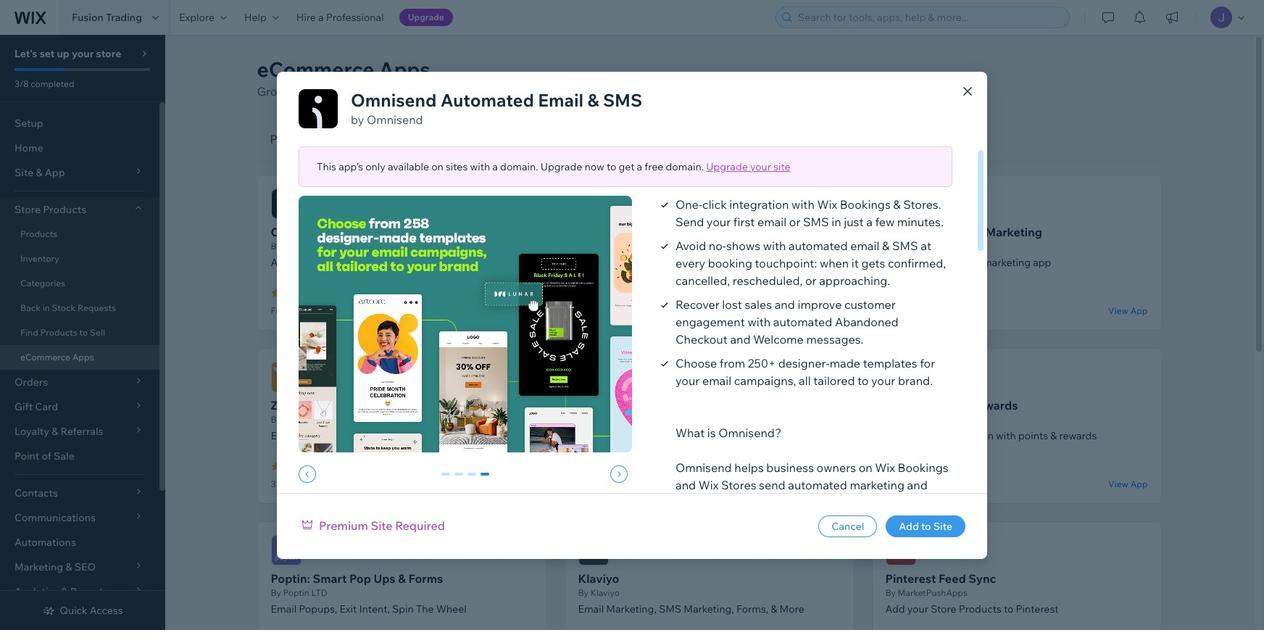 Task type: describe. For each thing, give the bounding box(es) containing it.
0 horizontal spatial on
[[432, 160, 444, 173]]

with left points
[[996, 429, 1016, 442]]

add inside pinterest feed sync by marketpushapps add your store products to pinterest
[[886, 603, 905, 616]]

by inside facebook shops by godatafeed by godatafeed connect your store to facebook & instagram shops
[[578, 241, 589, 252]]

& inside poptin: smart pop ups & forms by poptin ltd email popups, exit intent, spin the wheel
[[398, 571, 406, 586]]

& inside omnisend automated email & sms by omnisend
[[588, 89, 599, 111]]

stop
[[721, 429, 742, 442]]

products button
[[257, 117, 332, 162]]

0 vertical spatial facebook
[[578, 225, 633, 239]]

view app button for bulk coupon generator
[[801, 477, 841, 490]]

rescheduled
[[738, 599, 808, 614]]

2 booking from the top
[[690, 599, 735, 614]]

stores inside what is omnisend? omnisend helps business owners on wix bookings and wix stores send automated marketing and transactional emails & sms. 1. send automated and loyalty-building emails & sms at every booking touchpoint: ✓ booking confirmed ✓ booking rescheduled ✓ booking
[[721, 477, 757, 492]]

tax
[[754, 84, 771, 99]]

1 horizontal spatial godatafeed
[[690, 225, 759, 239]]

wix inside one-click integration with wix bookings & stores. send your first email or sms in just a few minutes.
[[817, 197, 838, 211]]

5.0
[[591, 287, 604, 298]]

view app button for facebook shops by godatafeed
[[801, 304, 841, 317]]

klaviyo icon image
[[578, 535, 609, 566]]

with inside recover lost sales and improve customer engagement with automated abandoned checkout and welcome messages.
[[748, 314, 771, 329]]

with inside the avoid no-shows with automated email & sms at every booking touchpoint: when it gets confirmed, cancelled, rescheduled, or approaching.
[[763, 238, 786, 253]]

tab list containing products
[[257, 117, 1162, 162]]

trial for 3 day free trial
[[313, 479, 328, 489]]

available for omnisend automated email & sms
[[310, 305, 346, 316]]

touchpoint: inside what is omnisend? omnisend helps business owners on wix bookings and wix stores send automated marketing and transactional emails & sms. 1. send automated and loyalty-building emails & sms at every booking touchpoint: ✓ booking confirmed ✓ booking rescheduled ✓ booking
[[797, 547, 859, 562]]

back in stock requests
[[20, 302, 116, 313]]

this app's only available on sites with a domain. upgrade now to get a free domain. upgrade your site
[[317, 160, 791, 173]]

4.9
[[284, 461, 297, 472]]

view app button for omnisend automated email & sms
[[494, 304, 533, 317]]

affiliate inside zonify - amazon affiliate by importify limited earn commissions with amazon affiliate program
[[363, 398, 407, 413]]

for inside choose from 250+ designer-made templates for your email campaigns, all tailored to your brand.
[[920, 356, 935, 370]]

retention
[[951, 429, 994, 442]]

made
[[830, 356, 861, 370]]

back
[[20, 302, 41, 313]]

facebook shops by godatafeed icon image
[[578, 189, 609, 219]]

or inside the avoid no-shows with automated email & sms at every booking touchpoint: when it gets confirmed, cancelled, rescheduled, or approaching.
[[805, 273, 817, 287]]

just
[[844, 214, 864, 229]]

free plan available down (261)
[[886, 479, 961, 489]]

recover lost sales and improve customer engagement with automated abandoned checkout and welcome messages.
[[676, 297, 899, 346]]

250+
[[748, 356, 776, 370]]

ecommerce apps link
[[0, 345, 160, 370]]

completed
[[31, 78, 74, 89]]

2 marketing, from the left
[[684, 603, 734, 616]]

cancel
[[832, 519, 864, 533]]

ecommerce apps grow your business with advanced solutions for inventory management, upselling, shipping, tax and more.
[[257, 57, 827, 99]]

plan for smile: points & rewards
[[906, 479, 923, 489]]

omnisend down advanced
[[367, 112, 423, 127]]

at inside the avoid no-shows with automated email & sms at every booking touchpoint: when it gets confirmed, cancelled, rescheduled, or approaching.
[[921, 238, 932, 253]]

at inside what is omnisend? omnisend helps business owners on wix bookings and wix stores send automated marketing and transactional emails & sms. 1. send automated and loyalty-building emails & sms at every booking touchpoint: ✓ booking confirmed ✓ booking rescheduled ✓ booking
[[704, 547, 715, 562]]

touchpoint: inside the avoid no-shows with automated email & sms at every booking touchpoint: when it gets confirmed, cancelled, rescheduled, or approaching.
[[755, 256, 817, 270]]

1 domain. from the left
[[500, 160, 538, 173]]

single-
[[625, 429, 656, 442]]

setup link
[[0, 111, 160, 136]]

brand.
[[898, 373, 933, 388]]

marketpushapps for coupon
[[591, 414, 660, 425]]

booking inside the avoid no-shows with automated email & sms at every booking touchpoint: when it gets confirmed, cancelled, rescheduled, or approaching.
[[708, 256, 753, 270]]

poptin: smart pop ups & forms by poptin ltd email popups, exit intent, spin the wheel
[[271, 571, 467, 616]]

by inside the bulk coupon generator by marketpushapps generate single-use coupons, stop coupon abuse
[[578, 414, 589, 425]]

free inside 4.8 (44) free plan available
[[578, 479, 596, 489]]

1.
[[676, 530, 684, 544]]

1 vertical spatial facebook
[[683, 256, 729, 269]]

only
[[366, 160, 386, 173]]

omnisend automated email & sms by omnisend automated email & sms for bookings and stores
[[271, 225, 501, 269]]

(37)
[[301, 461, 317, 472]]

intent,
[[359, 603, 390, 616]]

1 marketing, from the left
[[606, 603, 657, 616]]

1 horizontal spatial pinterest
[[1016, 603, 1059, 616]]

choose from 250+ designer-made templates for your email campaigns, all tailored to your brand.
[[676, 356, 935, 388]]

store products
[[15, 203, 86, 216]]

in inside sidebar element
[[43, 302, 50, 313]]

4.9 (37)
[[284, 461, 317, 472]]

0
[[443, 472, 449, 485]]

fulfillment
[[548, 132, 603, 146]]

by inside klaviyo by klaviyo email marketing, sms marketing, forms, & more
[[578, 587, 589, 598]]

bookings inside what is omnisend? omnisend helps business owners on wix bookings and wix stores send automated marketing and transactional emails & sms. 1. send automated and loyalty-building emails & sms at every booking touchpoint: ✓ booking confirmed ✓ booking rescheduled ✓ booking
[[898, 460, 949, 475]]

omnisend automated email & sms by omnisend
[[351, 89, 643, 127]]

available for goaffpro affiliate marketing
[[925, 305, 961, 316]]

3 day free trial
[[271, 479, 328, 489]]

inventory button
[[396, 117, 473, 162]]

email inside choose from 250+ designer-made templates for your email campaigns, all tailored to your brand.
[[703, 373, 732, 388]]

add to site
[[899, 519, 953, 533]]

by inside pinterest feed sync by marketpushapps add your store products to pinterest
[[886, 587, 896, 598]]

abuse
[[782, 429, 811, 442]]

poptin
[[283, 587, 310, 598]]

to inside choose from 250+ designer-made templates for your email campaigns, all tailored to your brand.
[[858, 373, 869, 388]]

every inside the avoid no-shows with automated email & sms at every booking touchpoint: when it gets confirmed, cancelled, rescheduled, or approaching.
[[676, 256, 705, 270]]

view for facebook shops by godatafeed
[[801, 305, 821, 316]]

marketing inside goaffpro affiliate marketing by goaffpro professional affiliate marketing app
[[986, 225, 1043, 239]]

products inside pinterest feed sync by marketpushapps add your store products to pinterest
[[959, 603, 1002, 616]]

your inside the ecommerce apps grow your business with advanced solutions for inventory management, upselling, shipping, tax and more.
[[289, 84, 313, 99]]

orders button
[[332, 117, 396, 162]]

your left site
[[750, 160, 772, 173]]

popups,
[[299, 603, 337, 616]]

app for bulk coupon generator
[[823, 478, 841, 489]]

4.3 (261)
[[899, 461, 935, 472]]

view for goaffpro affiliate marketing
[[1109, 305, 1129, 316]]

0 1 2 3
[[443, 472, 488, 485]]

0 horizontal spatial godatafeed
[[591, 241, 642, 252]]

rewards
[[971, 398, 1018, 413]]

inventory
[[516, 84, 567, 99]]

free plan available for goaffpro
[[886, 305, 961, 316]]

owners
[[817, 460, 856, 475]]

view app button for goaffpro affiliate marketing
[[1109, 304, 1148, 317]]

available right the only
[[388, 160, 429, 173]]

earn
[[271, 429, 292, 442]]

help button
[[236, 0, 288, 35]]

2 horizontal spatial wix
[[875, 460, 895, 475]]

boost
[[886, 429, 914, 442]]

avoid
[[676, 238, 706, 253]]

4.1
[[284, 287, 296, 298]]

exit
[[340, 603, 357, 616]]

(44)
[[608, 461, 625, 472]]

setup
[[15, 117, 43, 130]]

store inside pinterest feed sync by marketpushapps add your store products to pinterest
[[931, 603, 957, 616]]

solutions
[[447, 84, 496, 99]]

your down templates
[[871, 373, 896, 388]]

store products button
[[0, 197, 160, 222]]

let's
[[15, 47, 37, 60]]

store inside sidebar element
[[96, 47, 121, 60]]

(261)
[[916, 461, 935, 472]]

point of sale
[[15, 450, 75, 463]]

sms inside the avoid no-shows with automated email & sms at every booking touchpoint: when it gets confirmed, cancelled, rescheduled, or approaching.
[[893, 238, 918, 253]]

by inside poptin: smart pop ups & forms by poptin ltd email popups, exit intent, spin the wheel
[[271, 587, 281, 598]]

bookings inside one-click integration with wix bookings & stores. send your first email or sms in just a few minutes.
[[840, 197, 891, 211]]

by inside facebook shops by godatafeed by godatafeed connect your store to facebook & instagram shops
[[673, 225, 687, 239]]

to inside facebook shops by godatafeed by godatafeed connect your store to facebook & instagram shops
[[671, 256, 681, 269]]

templates
[[863, 356, 918, 370]]

business inside the ecommerce apps grow your business with advanced solutions for inventory management, upselling, shipping, tax and more.
[[316, 84, 363, 99]]

send inside one-click integration with wix bookings & stores. send your first email or sms in just a few minutes.
[[676, 214, 704, 229]]

quick
[[60, 604, 87, 617]]

day for 14
[[590, 305, 605, 316]]

booking inside what is omnisend? omnisend helps business owners on wix bookings and wix stores send automated marketing and transactional emails & sms. 1. send automated and loyalty-building emails & sms at every booking touchpoint: ✓ booking confirmed ✓ booking rescheduled ✓ booking
[[750, 547, 794, 562]]

in inside one-click integration with wix bookings & stores. send your first email or sms in just a few minutes.
[[832, 214, 842, 229]]

first
[[734, 214, 755, 229]]

customer
[[845, 297, 896, 311]]

ecommerce for ecommerce apps grow your business with advanced solutions for inventory management, upselling, shipping, tax and more.
[[257, 57, 374, 82]]

affiliate inside zonify - amazon affiliate by importify limited earn commissions with amazon affiliate program
[[422, 429, 457, 442]]

home link
[[0, 136, 160, 160]]

view app button for smile: points & rewards
[[1109, 477, 1148, 490]]

0 vertical spatial klaviyo
[[578, 571, 620, 586]]

building
[[842, 530, 886, 544]]

0 vertical spatial shops
[[635, 225, 671, 239]]

plan for omnisend automated email & sms
[[291, 305, 308, 316]]

facebook shops by godatafeed by godatafeed connect your store to facebook & instagram shops
[[578, 225, 821, 269]]

1
[[456, 472, 462, 485]]

1 vertical spatial goaffpro
[[898, 241, 935, 252]]

1 horizontal spatial emails
[[888, 530, 923, 544]]

free for smile: points & rewards
[[886, 479, 904, 489]]

view app for facebook shops by godatafeed
[[801, 305, 841, 316]]

your inside pinterest feed sync by marketpushapps add your store products to pinterest
[[908, 603, 929, 616]]

wheel
[[436, 603, 467, 616]]

app for omnisend automated email & sms
[[516, 305, 533, 316]]

1 vertical spatial klaviyo
[[591, 587, 620, 598]]

available inside 4.8 (44) free plan available
[[618, 479, 653, 489]]

let's set up your store
[[15, 47, 121, 60]]

ecommerce apps
[[20, 352, 94, 363]]

0 horizontal spatial automated
[[271, 256, 324, 269]]

view app for omnisend automated email & sms
[[494, 305, 533, 316]]

for inside omnisend automated email & sms by omnisend automated email & sms for bookings and stores
[[388, 256, 401, 269]]

upgrade your site button
[[706, 160, 791, 173]]

automated up sms.
[[788, 477, 847, 492]]

a right hire
[[318, 11, 324, 24]]

view app for smile: points & rewards
[[1109, 478, 1148, 489]]

1 horizontal spatial upgrade
[[541, 160, 582, 173]]

quick access button
[[42, 604, 123, 617]]

ups
[[374, 571, 396, 586]]

1 horizontal spatial sales
[[916, 429, 940, 442]]

0 vertical spatial omnisend automated email & sms icon image
[[299, 89, 338, 128]]

bulk coupon generator icon image
[[578, 362, 609, 392]]

0 vertical spatial pinterest
[[886, 571, 936, 586]]

upgrade button
[[399, 9, 453, 26]]

& inside klaviyo by klaviyo email marketing, sms marketing, forms, & more
[[771, 603, 778, 616]]

0 vertical spatial amazon
[[315, 398, 360, 413]]

automated inside the avoid no-shows with automated email & sms at every booking touchpoint: when it gets confirmed, cancelled, rescheduled, or approaching.
[[789, 238, 848, 253]]

0 horizontal spatial emails
[[749, 495, 784, 509]]

your inside one-click integration with wix bookings & stores. send your first email or sms in just a few minutes.
[[707, 214, 731, 229]]

add to site button
[[886, 515, 966, 537]]

with inside the ecommerce apps grow your business with advanced solutions for inventory management, upselling, shipping, tax and more.
[[366, 84, 389, 99]]

affiliate inside goaffpro affiliate marketing by goaffpro professional affiliate marketing app
[[946, 256, 981, 269]]

2 horizontal spatial upgrade
[[706, 160, 748, 173]]

more.
[[796, 84, 827, 99]]

1 horizontal spatial 3
[[482, 472, 488, 485]]

email inside omnisend automated email & sms by omnisend
[[538, 89, 584, 111]]

products inside find products to sell link
[[40, 327, 77, 338]]

app for goaffpro affiliate marketing
[[1131, 305, 1148, 316]]

2
[[469, 472, 475, 485]]

plan inside 4.8 (44) free plan available
[[598, 479, 616, 489]]

gets
[[862, 256, 886, 270]]

point
[[15, 450, 39, 463]]

1 vertical spatial omnisend automated email & sms icon image
[[271, 189, 301, 219]]

sidebar element
[[0, 35, 165, 630]]

requests
[[78, 302, 116, 313]]

automations
[[15, 536, 76, 549]]

2 ✓ from the top
[[676, 599, 687, 614]]

zonify - amazon affiliate icon image
[[271, 362, 301, 392]]

1 horizontal spatial shops
[[791, 256, 821, 269]]

by inside omnisend automated email & sms by omnisend
[[351, 112, 364, 127]]

shipping,
[[702, 84, 752, 99]]



Task type: locate. For each thing, give the bounding box(es) containing it.
for inside the ecommerce apps grow your business with advanced solutions for inventory management, upselling, shipping, tax and more.
[[498, 84, 514, 99]]

1 vertical spatial professional
[[886, 256, 944, 269]]

available down (90) at left
[[310, 305, 346, 316]]

1 vertical spatial add
[[886, 603, 905, 616]]

0 vertical spatial stores
[[471, 256, 501, 269]]

1 vertical spatial apps
[[72, 352, 94, 363]]

3 booking from the top
[[690, 617, 735, 630]]

day down 4.9
[[278, 479, 293, 489]]

0 vertical spatial by
[[351, 112, 364, 127]]

domain. down shipping
[[500, 160, 538, 173]]

view for bulk coupon generator
[[801, 478, 821, 489]]

help
[[244, 11, 267, 24]]

wix left 4.3
[[875, 460, 895, 475]]

1 vertical spatial on
[[859, 460, 873, 475]]

products down 'sync'
[[959, 603, 1002, 616]]

automated
[[789, 238, 848, 253], [773, 314, 833, 329], [788, 477, 847, 492], [718, 530, 777, 544]]

free plan available down the confirmed,
[[886, 305, 961, 316]]

welcome
[[753, 332, 804, 346]]

free down 4.3
[[886, 479, 904, 489]]

1 horizontal spatial professional
[[886, 256, 944, 269]]

omnisend automated email & sms icon image right grow
[[299, 89, 338, 128]]

to inside pinterest feed sync by marketpushapps add your store products to pinterest
[[1004, 603, 1014, 616]]

shipping & fulfillment
[[486, 132, 603, 146]]

business up orders
[[316, 84, 363, 99]]

wix up transactional
[[699, 477, 719, 492]]

on right owners
[[859, 460, 873, 475]]

store inside facebook shops by godatafeed by godatafeed connect your store to facebook & instagram shops
[[644, 256, 669, 269]]

marketing & crm
[[629, 132, 724, 146]]

ecommerce inside sidebar element
[[20, 352, 70, 363]]

0 vertical spatial bookings
[[840, 197, 891, 211]]

by inside zonify - amazon affiliate by importify limited earn commissions with amazon affiliate program
[[271, 414, 281, 425]]

sites
[[446, 160, 468, 173]]

campaigns,
[[734, 373, 796, 388]]

every down avoid
[[676, 256, 705, 270]]

with inside one-click integration with wix bookings & stores. send your first email or sms in just a few minutes.
[[792, 197, 815, 211]]

& inside one-click integration with wix bookings & stores. send your first email or sms in just a few minutes.
[[894, 197, 901, 211]]

1 vertical spatial marketing
[[850, 477, 905, 492]]

omnisend
[[351, 89, 437, 111], [367, 112, 423, 127], [271, 225, 328, 239], [283, 241, 325, 252], [676, 460, 732, 475]]

explore
[[179, 11, 215, 24]]

connect
[[578, 256, 619, 269]]

inventory for inventory link
[[20, 253, 59, 264]]

rescheduled,
[[733, 273, 803, 287]]

sales inside recover lost sales and improve customer engagement with automated abandoned checkout and welcome messages.
[[745, 297, 772, 311]]

omnisend automated email & sms icon image
[[299, 89, 338, 128], [271, 189, 301, 219]]

store down fusion trading
[[96, 47, 121, 60]]

bulk coupon generator by marketpushapps generate single-use coupons, stop coupon abuse
[[578, 398, 811, 442]]

trial down (37)
[[313, 479, 328, 489]]

the
[[416, 603, 434, 616]]

facebook down facebook shops by godatafeed icon
[[578, 225, 633, 239]]

(90)
[[299, 287, 316, 298]]

shops left avoid
[[635, 225, 671, 239]]

goaffpro up the confirmed,
[[898, 241, 935, 252]]

few
[[875, 214, 895, 229]]

your down the choose
[[676, 373, 700, 388]]

required
[[395, 518, 445, 533]]

with up welcome
[[748, 314, 771, 329]]

store right connect
[[644, 256, 669, 269]]

plan down '4.8'
[[598, 479, 616, 489]]

1 vertical spatial trial
[[313, 479, 328, 489]]

with right sites
[[470, 160, 490, 173]]

1 horizontal spatial affiliate
[[946, 256, 981, 269]]

generator
[[652, 398, 709, 413]]

automated for omnisend automated email & sms by omnisend automated email & sms for bookings and stores
[[331, 225, 393, 239]]

importify
[[283, 414, 321, 425]]

apps inside the ecommerce apps grow your business with advanced solutions for inventory management, upselling, shipping, tax and more.
[[379, 57, 430, 82]]

trading
[[106, 11, 142, 24]]

this
[[317, 160, 336, 173]]

0 horizontal spatial professional
[[326, 11, 384, 24]]

inventory up sites
[[409, 132, 460, 146]]

1 vertical spatial pinterest
[[1016, 603, 1059, 616]]

ecommerce
[[257, 57, 374, 82], [20, 352, 70, 363]]

plan for goaffpro affiliate marketing
[[906, 305, 923, 316]]

1 horizontal spatial domain.
[[666, 160, 704, 173]]

0 vertical spatial booking
[[708, 256, 753, 270]]

1 vertical spatial marketing
[[986, 225, 1043, 239]]

email up gets
[[851, 238, 880, 253]]

integration
[[730, 197, 789, 211]]

0 horizontal spatial for
[[388, 256, 401, 269]]

products down store products
[[20, 228, 58, 239]]

point of sale link
[[0, 444, 160, 468]]

booking down the no-
[[708, 256, 753, 270]]

set
[[40, 47, 55, 60]]

inventory for "inventory" button on the left top of page
[[409, 132, 460, 146]]

0 horizontal spatial business
[[316, 84, 363, 99]]

inventory inside sidebar element
[[20, 253, 59, 264]]

shops
[[635, 225, 671, 239], [791, 256, 821, 269]]

poptin: smart pop ups & forms icon image
[[271, 535, 301, 566]]

apps for ecommerce apps
[[72, 352, 94, 363]]

1 horizontal spatial affiliate
[[939, 225, 983, 239]]

1 horizontal spatial facebook
[[683, 256, 729, 269]]

commissions
[[295, 429, 356, 442]]

2 vertical spatial free
[[294, 479, 311, 489]]

professional right gets
[[886, 256, 944, 269]]

apps down find products to sell link
[[72, 352, 94, 363]]

by inside goaffpro affiliate marketing by goaffpro professional affiliate marketing app
[[886, 241, 896, 252]]

14 day free trial
[[578, 305, 640, 316]]

your
[[72, 47, 94, 60], [289, 84, 313, 99], [750, 160, 772, 173], [707, 214, 731, 229], [621, 256, 642, 269], [676, 373, 700, 388], [871, 373, 896, 388], [908, 603, 929, 616]]

your down click
[[707, 214, 731, 229]]

0 horizontal spatial domain.
[[500, 160, 538, 173]]

store up products link
[[15, 203, 41, 216]]

emails right building in the right of the page
[[888, 530, 923, 544]]

emails
[[749, 495, 784, 509], [888, 530, 923, 544]]

1 horizontal spatial marketing
[[986, 225, 1043, 239]]

email inside the avoid no-shows with automated email & sms at every booking touchpoint: when it gets confirmed, cancelled, rescheduled, or approaching.
[[851, 238, 880, 253]]

email inside klaviyo by klaviyo email marketing, sms marketing, forms, & more
[[578, 603, 604, 616]]

& inside the avoid no-shows with automated email & sms at every booking touchpoint: when it gets confirmed, cancelled, rescheduled, or approaching.
[[882, 238, 890, 253]]

pinterest feed sync by marketpushapps add your store products to pinterest
[[886, 571, 1059, 616]]

booking left forms,
[[690, 599, 735, 614]]

zonify - amazon affiliate by importify limited earn commissions with amazon affiliate program
[[271, 398, 500, 442]]

your right grow
[[289, 84, 313, 99]]

what
[[676, 425, 705, 440]]

0 vertical spatial or
[[789, 214, 801, 229]]

booking
[[690, 582, 735, 596], [690, 599, 735, 614], [690, 617, 735, 630]]

ecommerce for ecommerce apps
[[20, 352, 70, 363]]

with left advanced
[[366, 84, 389, 99]]

add up pinterest feed sync icon
[[899, 519, 919, 533]]

in left just
[[832, 214, 842, 229]]

0 vertical spatial professional
[[326, 11, 384, 24]]

a right get
[[637, 160, 643, 173]]

view app for bulk coupon generator
[[801, 478, 841, 489]]

by inside omnisend automated email & sms by omnisend automated email & sms for bookings and stores
[[271, 241, 281, 252]]

view app
[[494, 305, 533, 316], [801, 305, 841, 316], [1109, 305, 1148, 316], [801, 478, 841, 489], [1109, 478, 1148, 489]]

with right integration
[[792, 197, 815, 211]]

upgrade
[[408, 12, 444, 22], [541, 160, 582, 173], [706, 160, 748, 173]]

wix up when
[[817, 197, 838, 211]]

improve
[[798, 297, 842, 311]]

marketpushapps inside the bulk coupon generator by marketpushapps generate single-use coupons, stop coupon abuse
[[591, 414, 660, 425]]

ecommerce down the find
[[20, 352, 70, 363]]

1 horizontal spatial at
[[921, 238, 932, 253]]

marketpushapps inside pinterest feed sync by marketpushapps add your store products to pinterest
[[898, 587, 968, 598]]

domain. down marketing & crm
[[666, 160, 704, 173]]

marketing
[[983, 256, 1031, 269], [850, 477, 905, 492]]

0 horizontal spatial facebook
[[578, 225, 633, 239]]

omnisend up orders
[[351, 89, 437, 111]]

available down the confirmed,
[[925, 305, 961, 316]]

every up confirmed at the bottom right
[[717, 547, 747, 562]]

0 vertical spatial add
[[899, 519, 919, 533]]

0 horizontal spatial site
[[371, 518, 393, 533]]

0 horizontal spatial affiliate
[[422, 429, 457, 442]]

add inside add to site button
[[899, 519, 919, 533]]

with inside zonify - amazon affiliate by importify limited earn commissions with amazon affiliate program
[[359, 429, 379, 442]]

app for smile: points & rewards
[[1131, 478, 1148, 489]]

plan
[[291, 305, 308, 316], [906, 305, 923, 316], [598, 479, 616, 489], [906, 479, 923, 489]]

engagement
[[676, 314, 745, 329]]

1 vertical spatial affiliate
[[363, 398, 407, 413]]

smile: points & rewards
[[886, 398, 1018, 413]]

booking down klaviyo by klaviyo email marketing, sms marketing, forms, & more
[[690, 617, 735, 630]]

fusion
[[72, 11, 104, 24]]

back in stock requests link
[[0, 296, 160, 320]]

marketing
[[629, 132, 684, 146], [986, 225, 1043, 239]]

omnisend up '4.1 (90)'
[[271, 225, 328, 239]]

send inside what is omnisend? omnisend helps business owners on wix bookings and wix stores send automated marketing and transactional emails & sms. 1. send automated and loyalty-building emails & sms at every booking touchpoint: ✓ booking confirmed ✓ booking rescheduled ✓ booking
[[687, 530, 715, 544]]

coupons,
[[676, 429, 719, 442]]

amazon
[[315, 398, 360, 413], [381, 429, 419, 442]]

sales right 'boost'
[[916, 429, 940, 442]]

1 horizontal spatial store
[[931, 603, 957, 616]]

0 horizontal spatial stores
[[471, 256, 501, 269]]

1 horizontal spatial or
[[805, 273, 817, 287]]

free for 5.0 (2)
[[607, 305, 623, 316]]

4.8
[[591, 461, 605, 472]]

touchpoint:
[[755, 256, 817, 270], [797, 547, 859, 562]]

free for goaffpro affiliate marketing
[[886, 305, 904, 316]]

app for facebook shops by godatafeed
[[823, 305, 841, 316]]

to inside sidebar element
[[79, 327, 88, 338]]

0 vertical spatial booking
[[690, 582, 735, 596]]

2 vertical spatial booking
[[690, 617, 735, 630]]

one-click integration with wix bookings & stores. send your first email or sms in just a few minutes.
[[676, 197, 944, 229]]

1 vertical spatial marketpushapps
[[898, 587, 968, 598]]

1 horizontal spatial for
[[498, 84, 514, 99]]

products up ecommerce apps
[[40, 327, 77, 338]]

1 horizontal spatial day
[[590, 305, 605, 316]]

crm
[[697, 132, 724, 146]]

goaffpro affiliate marketing icon image
[[886, 189, 916, 219]]

marketing inside what is omnisend? omnisend helps business owners on wix bookings and wix stores send automated marketing and transactional emails & sms. 1. send automated and loyalty-building emails & sms at every booking touchpoint: ✓ booking confirmed ✓ booking rescheduled ✓ booking
[[850, 477, 905, 492]]

3 right 2 at the bottom
[[482, 472, 488, 485]]

available for smile: points & rewards
[[925, 479, 961, 489]]

2 vertical spatial bookings
[[898, 460, 949, 475]]

marketing up get
[[629, 132, 684, 146]]

sms inside one-click integration with wix bookings & stores. send your first email or sms in just a few minutes.
[[803, 214, 829, 229]]

forms,
[[737, 603, 769, 616]]

0 horizontal spatial upgrade
[[408, 12, 444, 22]]

0 horizontal spatial at
[[704, 547, 715, 562]]

view app for goaffpro affiliate marketing
[[1109, 305, 1148, 316]]

tailored
[[814, 373, 855, 388]]

marketing, down klaviyo icon
[[606, 603, 657, 616]]

smile: points & rewards icon image
[[886, 362, 916, 392]]

3 down the earn
[[271, 479, 276, 489]]

3/8
[[15, 78, 29, 89]]

site inside button
[[934, 519, 953, 533]]

0 vertical spatial affiliate
[[946, 256, 981, 269]]

orders
[[345, 132, 383, 146]]

at up the confirmed,
[[921, 238, 932, 253]]

0 vertical spatial free
[[645, 160, 664, 173]]

more
[[780, 603, 805, 616]]

ecommerce up grow
[[257, 57, 374, 82]]

1 horizontal spatial ecommerce
[[257, 57, 374, 82]]

loyalty-
[[803, 530, 842, 544]]

0 vertical spatial store
[[15, 203, 41, 216]]

email down integration
[[758, 214, 787, 229]]

by up orders
[[351, 112, 364, 127]]

inventory up categories in the top of the page
[[20, 253, 59, 264]]

0 vertical spatial for
[[498, 84, 514, 99]]

inventory inside button
[[409, 132, 460, 146]]

free down (2)
[[607, 305, 623, 316]]

email inside one-click integration with wix bookings & stores. send your first email or sms in just a few minutes.
[[758, 214, 787, 229]]

affiliate inside goaffpro affiliate marketing by goaffpro professional affiliate marketing app
[[939, 225, 983, 239]]

1 vertical spatial every
[[717, 547, 747, 562]]

and inside the ecommerce apps grow your business with advanced solutions for inventory management, upselling, shipping, tax and more.
[[773, 84, 794, 99]]

booking up confirmed at the bottom right
[[750, 547, 794, 562]]

marketing & crm button
[[616, 117, 737, 162]]

0 vertical spatial goaffpro
[[886, 225, 936, 239]]

your down pinterest feed sync icon
[[908, 603, 929, 616]]

at up klaviyo by klaviyo email marketing, sms marketing, forms, & more
[[704, 547, 715, 562]]

marketing left app
[[983, 256, 1031, 269]]

on inside what is omnisend? omnisend helps business owners on wix bookings and wix stores send automated marketing and transactional emails & sms. 1. send automated and loyalty-building emails & sms at every booking touchpoint: ✓ booking confirmed ✓ booking rescheduled ✓ booking
[[859, 460, 873, 475]]

0 vertical spatial inventory
[[409, 132, 460, 146]]

Search for tools, apps, help & more... field
[[794, 7, 1065, 28]]

apps for ecommerce apps grow your business with advanced solutions for inventory management, upselling, shipping, tax and more.
[[379, 57, 430, 82]]

confirmed,
[[888, 256, 946, 270]]

in right "back"
[[43, 302, 50, 313]]

your right up at top left
[[72, 47, 94, 60]]

free for 4.9 (37)
[[294, 479, 311, 489]]

day for 3
[[278, 479, 293, 489]]

2 domain. from the left
[[666, 160, 704, 173]]

omnisend inside what is omnisend? omnisend helps business owners on wix bookings and wix stores send automated marketing and transactional emails & sms. 1. send automated and loyalty-building emails & sms at every booking touchpoint: ✓ booking confirmed ✓ booking rescheduled ✓ booking
[[676, 460, 732, 475]]

free right get
[[645, 160, 664, 173]]

your inside sidebar element
[[72, 47, 94, 60]]

0 horizontal spatial inventory
[[20, 253, 59, 264]]

free down approaching. on the top of page
[[886, 305, 904, 316]]

email inside poptin: smart pop ups & forms by poptin ltd email popups, exit intent, spin the wheel
[[271, 603, 297, 616]]

0 horizontal spatial marketing
[[850, 477, 905, 492]]

0 horizontal spatial trial
[[313, 479, 328, 489]]

1 horizontal spatial on
[[859, 460, 873, 475]]

0 horizontal spatial wix
[[699, 477, 719, 492]]

to
[[607, 160, 617, 173], [671, 256, 681, 269], [79, 327, 88, 338], [858, 373, 869, 388], [921, 519, 931, 533], [1004, 603, 1014, 616]]

0 horizontal spatial shops
[[635, 225, 671, 239]]

business inside what is omnisend? omnisend helps business owners on wix bookings and wix stores send automated marketing and transactional emails & sms. 1. send automated and loyalty-building emails & sms at every booking touchpoint: ✓ booking confirmed ✓ booking rescheduled ✓ booking
[[767, 460, 814, 475]]

2 vertical spatial wix
[[699, 477, 719, 492]]

& inside facebook shops by godatafeed by godatafeed connect your store to facebook & instagram shops
[[732, 256, 738, 269]]

omnisend up (90) at left
[[283, 241, 325, 252]]

affiliate
[[939, 225, 983, 239], [363, 398, 407, 413]]

1 vertical spatial email
[[851, 238, 880, 253]]

marketpushapps down the coupon
[[591, 414, 660, 425]]

sms inside what is omnisend? omnisend helps business owners on wix bookings and wix stores send automated marketing and transactional emails & sms. 1. send automated and loyalty-building emails & sms at every booking touchpoint: ✓ booking confirmed ✓ booking rescheduled ✓ booking
[[676, 547, 702, 562]]

godatafeed down click
[[690, 225, 759, 239]]

send down one-
[[676, 214, 704, 229]]

to inside button
[[921, 519, 931, 533]]

omnisend automated email & sms icon image down products "button"
[[271, 189, 301, 219]]

free plan available down (90) at left
[[271, 305, 346, 316]]

free for omnisend automated email & sms
[[271, 305, 289, 316]]

automated inside recover lost sales and improve customer engagement with automated abandoned checkout and welcome messages.
[[773, 314, 833, 329]]

send right 1.
[[687, 530, 715, 544]]

bookings inside omnisend automated email & sms by omnisend automated email & sms for bookings and stores
[[404, 256, 448, 269]]

1 horizontal spatial inventory
[[409, 132, 460, 146]]

products inside store products popup button
[[43, 203, 86, 216]]

1 horizontal spatial every
[[717, 547, 747, 562]]

pinterest feed sync icon image
[[886, 535, 916, 566]]

view for smile: points & rewards
[[1109, 478, 1129, 489]]

tab list
[[257, 117, 1162, 162]]

1 ✓ from the top
[[676, 582, 687, 596]]

automated up when
[[789, 238, 848, 253]]

0 vertical spatial at
[[921, 238, 932, 253]]

omnisend down coupons,
[[676, 460, 732, 475]]

0 vertical spatial marketpushapps
[[591, 414, 660, 425]]

site right premium
[[371, 518, 393, 533]]

sms inside omnisend automated email & sms by omnisend
[[603, 89, 643, 111]]

1 vertical spatial stores
[[721, 477, 757, 492]]

messages.
[[807, 332, 864, 346]]

2 vertical spatial email
[[703, 373, 732, 388]]

1 horizontal spatial by
[[673, 225, 687, 239]]

2 vertical spatial ✓
[[676, 617, 687, 630]]

helps
[[735, 460, 764, 475]]

access
[[90, 604, 123, 617]]

1 vertical spatial bookings
[[404, 256, 448, 269]]

0 vertical spatial store
[[96, 47, 121, 60]]

marketing inside button
[[629, 132, 684, 146]]

apps
[[379, 57, 430, 82], [72, 352, 94, 363]]

automated down app's
[[331, 225, 393, 239]]

free
[[271, 305, 289, 316], [886, 305, 904, 316], [578, 479, 596, 489], [886, 479, 904, 489]]

0 horizontal spatial 3
[[271, 479, 276, 489]]

free down 4.1
[[271, 305, 289, 316]]

1 vertical spatial in
[[43, 302, 50, 313]]

1 horizontal spatial marketing
[[983, 256, 1031, 269]]

marketing, left forms,
[[684, 603, 734, 616]]

0 vertical spatial trial
[[625, 305, 640, 316]]

1 vertical spatial touchpoint:
[[797, 547, 859, 562]]

emails down send
[[749, 495, 784, 509]]

2 vertical spatial for
[[920, 356, 935, 370]]

or inside one-click integration with wix bookings & stores. send your first email or sms in just a few minutes.
[[789, 214, 801, 229]]

0 horizontal spatial in
[[43, 302, 50, 313]]

get
[[619, 160, 635, 173]]

site up feed
[[934, 519, 953, 533]]

email
[[538, 89, 584, 111], [396, 225, 426, 239], [326, 256, 352, 269], [271, 603, 297, 616], [578, 603, 604, 616]]

stores inside omnisend automated email & sms by omnisend automated email & sms for bookings and stores
[[471, 256, 501, 269]]

available down (261)
[[925, 479, 961, 489]]

products up products link
[[43, 203, 86, 216]]

pop
[[349, 571, 371, 586]]

and inside omnisend automated email & sms by omnisend automated email & sms for bookings and stores
[[450, 256, 468, 269]]

1 horizontal spatial amazon
[[381, 429, 419, 442]]

choose
[[676, 356, 717, 370]]

marketpushapps for feed
[[898, 587, 968, 598]]

a down shipping
[[493, 160, 498, 173]]

store down feed
[[931, 603, 957, 616]]

on left sites
[[432, 160, 444, 173]]

0 horizontal spatial or
[[789, 214, 801, 229]]

1 vertical spatial sales
[[916, 429, 940, 442]]

or up the avoid no-shows with automated email & sms at every booking touchpoint: when it gets confirmed, cancelled, rescheduled, or approaching.
[[789, 214, 801, 229]]

0 horizontal spatial sales
[[745, 297, 772, 311]]

1 vertical spatial wix
[[875, 460, 895, 475]]

2 horizontal spatial free
[[645, 160, 664, 173]]

professional inside goaffpro affiliate marketing by goaffpro professional affiliate marketing app
[[886, 256, 944, 269]]

1 horizontal spatial marketing,
[[684, 603, 734, 616]]

0 vertical spatial wix
[[817, 197, 838, 211]]

1 vertical spatial inventory
[[20, 253, 59, 264]]

goaffpro down goaffpro affiliate marketing icon
[[886, 225, 936, 239]]

automated down transactional
[[718, 530, 777, 544]]

0 horizontal spatial affiliate
[[363, 398, 407, 413]]

use
[[656, 429, 673, 442]]

day right '14'
[[590, 305, 605, 316]]

click
[[703, 197, 727, 211]]

on
[[432, 160, 444, 173], [859, 460, 873, 475]]

upselling,
[[647, 84, 699, 99]]

store inside popup button
[[15, 203, 41, 216]]

free plan available for omnisend
[[271, 305, 346, 316]]

your inside facebook shops by godatafeed by godatafeed connect your store to facebook & instagram shops
[[621, 256, 642, 269]]

automated for omnisend automated email & sms by omnisend
[[441, 89, 534, 111]]

automated up shipping
[[441, 89, 534, 111]]

sms inside klaviyo by klaviyo email marketing, sms marketing, forms, & more
[[659, 603, 682, 616]]

avoid no-shows with automated email & sms at every booking touchpoint: when it gets confirmed, cancelled, rescheduled, or approaching.
[[676, 238, 946, 287]]

1 vertical spatial store
[[644, 256, 669, 269]]

0 horizontal spatial by
[[351, 112, 364, 127]]

3 ✓ from the top
[[676, 617, 687, 630]]

add
[[899, 519, 919, 533], [886, 603, 905, 616]]

0 vertical spatial ecommerce
[[257, 57, 374, 82]]

inventory link
[[0, 247, 160, 271]]

1 vertical spatial day
[[278, 479, 293, 489]]

2 horizontal spatial for
[[920, 356, 935, 370]]

marketpushapps down feed
[[898, 587, 968, 598]]

1 vertical spatial booking
[[750, 547, 794, 562]]

0 horizontal spatial email
[[703, 373, 732, 388]]

with up instagram
[[763, 238, 786, 253]]

zonify
[[271, 398, 306, 413]]

ecommerce inside the ecommerce apps grow your business with advanced solutions for inventory management, upselling, shipping, tax and more.
[[257, 57, 374, 82]]

0 horizontal spatial ecommerce
[[20, 352, 70, 363]]

trial for 14 day free trial
[[625, 305, 640, 316]]

free down 4.9 (37) on the left of page
[[294, 479, 311, 489]]

booking left confirmed at the bottom right
[[690, 582, 735, 596]]

trial
[[625, 305, 640, 316], [313, 479, 328, 489]]

send
[[759, 477, 786, 492]]

trial right '14'
[[625, 305, 640, 316]]

products inside products "button"
[[270, 132, 319, 146]]

designer-
[[778, 356, 830, 370]]

marketing inside goaffpro affiliate marketing by goaffpro professional affiliate marketing app
[[983, 256, 1031, 269]]

is
[[708, 425, 716, 440]]

0 horizontal spatial amazon
[[315, 398, 360, 413]]

3
[[482, 472, 488, 485], [271, 479, 276, 489]]

products inside products link
[[20, 228, 58, 239]]

sales down the rescheduled,
[[745, 297, 772, 311]]

upgrade inside button
[[408, 12, 444, 22]]

1 horizontal spatial automated
[[331, 225, 393, 239]]

a inside one-click integration with wix bookings & stores. send your first email or sms in just a few minutes.
[[867, 214, 873, 229]]

sms.
[[796, 495, 825, 509]]

bookings
[[840, 197, 891, 211], [404, 256, 448, 269], [898, 460, 949, 475]]

by down one-
[[673, 225, 687, 239]]

every inside what is omnisend? omnisend helps business owners on wix bookings and wix stores send automated marketing and transactional emails & sms. 1. send automated and loyalty-building emails & sms at every booking touchpoint: ✓ booking confirmed ✓ booking rescheduled ✓ booking
[[717, 547, 747, 562]]

view for omnisend automated email & sms
[[494, 305, 514, 316]]

automated inside omnisend automated email & sms by omnisend
[[441, 89, 534, 111]]

and
[[773, 84, 794, 99], [450, 256, 468, 269], [775, 297, 795, 311], [730, 332, 751, 346], [676, 477, 696, 492], [907, 477, 928, 492], [780, 530, 800, 544]]

1 booking from the top
[[690, 582, 735, 596]]

plan right customer at top
[[906, 305, 923, 316]]



Task type: vqa. For each thing, say whether or not it's contained in the screenshot.
'list'
no



